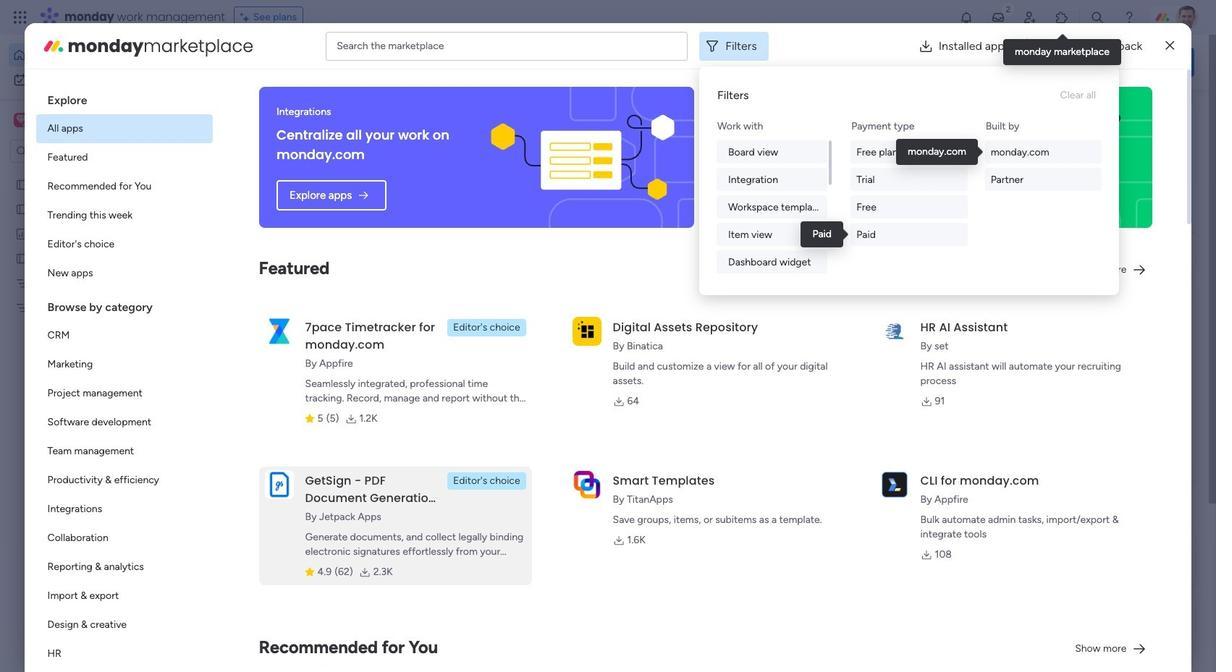 Task type: vqa. For each thing, say whether or not it's contained in the screenshot.
second component icon from right
no



Task type: describe. For each thing, give the bounding box(es) containing it.
update feed image
[[991, 10, 1006, 25]]

templates image image
[[991, 291, 1182, 391]]

see plans image
[[240, 9, 253, 25]]

2 image
[[1002, 1, 1015, 17]]

circle o image
[[999, 173, 1009, 184]]

v2 user feedback image
[[989, 54, 1000, 70]]

workspace selection element
[[14, 112, 121, 130]]

check circle image
[[999, 136, 1009, 147]]

select product image
[[13, 10, 28, 25]]

2 heading from the top
[[36, 288, 213, 322]]

1 vertical spatial public board image
[[242, 264, 258, 280]]

1 vertical spatial monday marketplace image
[[42, 34, 65, 58]]

2 public board image from the top
[[15, 251, 29, 265]]

check circle image
[[999, 154, 1009, 165]]

public dashboard image
[[15, 227, 29, 240]]

1 public board image from the top
[[15, 202, 29, 216]]

1 banner logo image from the left
[[489, 87, 677, 228]]

component image
[[715, 287, 729, 300]]

help center element
[[978, 597, 1195, 655]]

2 element
[[370, 545, 387, 563]]

2 banner logo image from the left
[[947, 87, 1136, 228]]

notifications image
[[960, 10, 974, 25]]

dapulse x slim image
[[1173, 105, 1191, 122]]

public dashboard image
[[715, 264, 731, 280]]



Task type: locate. For each thing, give the bounding box(es) containing it.
heading
[[36, 81, 213, 114], [36, 288, 213, 322]]

v2 bolt switch image
[[1102, 54, 1111, 70]]

terry turtle image
[[1176, 6, 1199, 29], [258, 648, 287, 673]]

banner logo image
[[489, 87, 677, 228], [947, 87, 1136, 228]]

0 horizontal spatial banner logo image
[[489, 87, 677, 228]]

public board image up public dashboard icon
[[15, 202, 29, 216]]

public board image
[[15, 177, 29, 191], [242, 264, 258, 280]]

0 horizontal spatial terry turtle image
[[258, 648, 287, 673]]

dapulse x slim image
[[1166, 37, 1175, 55]]

1 vertical spatial terry turtle image
[[258, 648, 287, 673]]

0 vertical spatial public board image
[[15, 177, 29, 191]]

invite members image
[[1023, 10, 1038, 25]]

search everything image
[[1091, 10, 1105, 25]]

public board image
[[15, 202, 29, 216], [15, 251, 29, 265]]

list box
[[36, 81, 213, 673], [0, 169, 185, 515]]

1 horizontal spatial monday marketplace image
[[1055, 10, 1070, 25]]

Search in workspace field
[[30, 143, 121, 160]]

0 vertical spatial heading
[[36, 81, 213, 114]]

workspace image
[[14, 112, 28, 128], [16, 112, 26, 128]]

0 vertical spatial public board image
[[15, 202, 29, 216]]

monday marketplace image
[[1055, 10, 1070, 25], [42, 34, 65, 58]]

getting started element
[[978, 528, 1195, 586]]

option
[[9, 43, 176, 67], [9, 68, 176, 91], [36, 114, 213, 143], [36, 143, 213, 172], [0, 171, 185, 174], [36, 172, 213, 201], [36, 201, 213, 230], [36, 230, 213, 259], [36, 259, 213, 288], [36, 322, 213, 351], [36, 351, 213, 379], [36, 379, 213, 408], [36, 408, 213, 437], [36, 437, 213, 466], [36, 466, 213, 495], [36, 495, 213, 524], [36, 524, 213, 553], [36, 553, 213, 582], [36, 582, 213, 611], [36, 611, 213, 640], [36, 640, 213, 669]]

0 vertical spatial monday marketplace image
[[1055, 10, 1070, 25]]

1 horizontal spatial public board image
[[242, 264, 258, 280]]

2 workspace image from the left
[[16, 112, 26, 128]]

1 vertical spatial heading
[[36, 288, 213, 322]]

0 horizontal spatial monday marketplace image
[[42, 34, 65, 58]]

public board image down public dashboard icon
[[15, 251, 29, 265]]

1 horizontal spatial terry turtle image
[[1176, 6, 1199, 29]]

1 heading from the top
[[36, 81, 213, 114]]

quick search results list box
[[224, 135, 943, 505]]

1 workspace image from the left
[[14, 112, 28, 128]]

help image
[[1122, 10, 1137, 25]]

1 horizontal spatial banner logo image
[[947, 87, 1136, 228]]

0 horizontal spatial public board image
[[15, 177, 29, 191]]

1 vertical spatial public board image
[[15, 251, 29, 265]]

app logo image
[[265, 317, 294, 346], [573, 317, 601, 346], [880, 317, 909, 346], [265, 471, 294, 499], [573, 471, 601, 499], [880, 471, 909, 499]]

0 vertical spatial terry turtle image
[[1176, 6, 1199, 29]]



